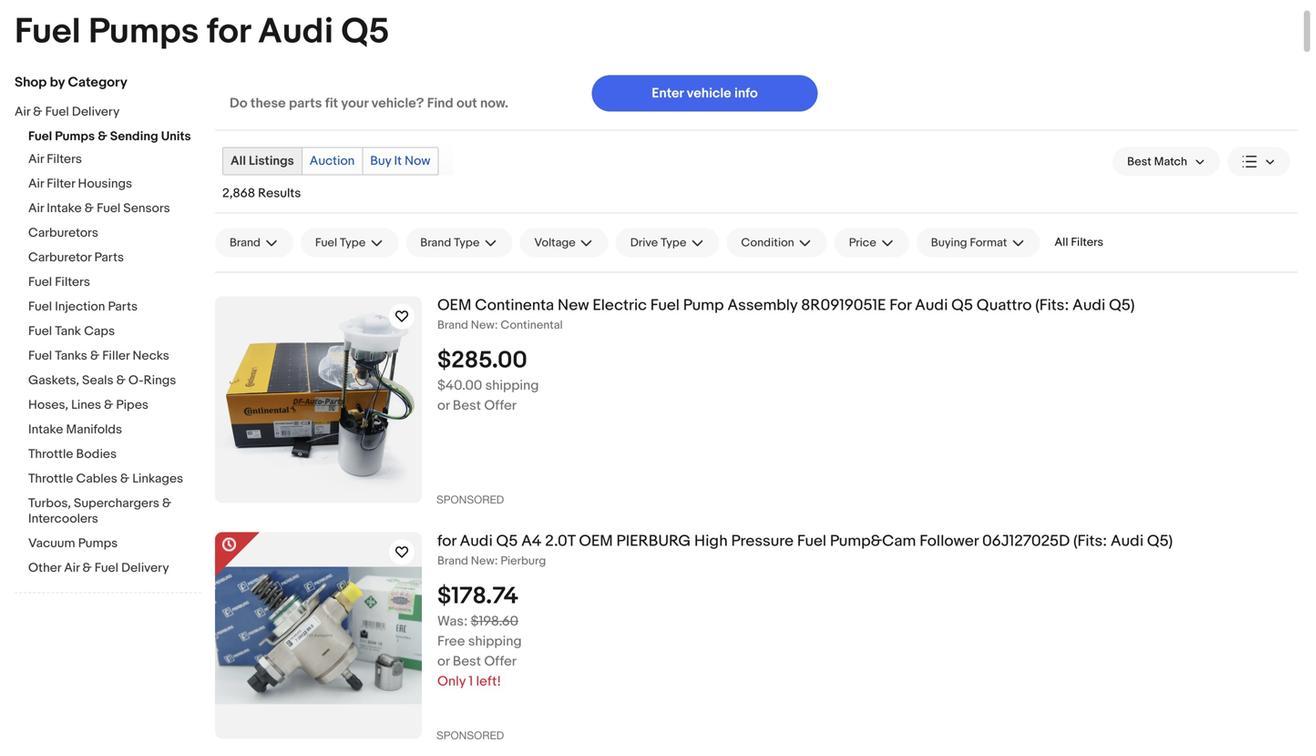Task type: vqa. For each thing, say whether or not it's contained in the screenshot.
View all in Team Sports's View
no



Task type: locate. For each thing, give the bounding box(es) containing it.
& down housings
[[85, 201, 94, 216]]

2 vertical spatial filters
[[55, 275, 90, 290]]

by
[[50, 74, 65, 91]]

1 vertical spatial (fits:
[[1073, 532, 1107, 551]]

fuel right brand dropdown button
[[315, 236, 337, 250]]

: down continenta at the left top of the page
[[495, 318, 498, 332]]

0 vertical spatial offer
[[484, 398, 517, 414]]

type inside dropdown button
[[454, 236, 480, 250]]

auction
[[310, 154, 355, 169]]

filler
[[102, 349, 130, 364]]

1 horizontal spatial q5)
[[1147, 532, 1173, 551]]

1 vertical spatial shipping
[[468, 634, 522, 650]]

3 type from the left
[[661, 236, 686, 250]]

fuel up by
[[15, 11, 81, 53]]

1 vertical spatial q5
[[951, 296, 973, 315]]

0 vertical spatial new
[[558, 296, 589, 315]]

type right drive
[[661, 236, 686, 250]]

0 vertical spatial oem
[[437, 296, 471, 315]]

for
[[207, 11, 250, 53], [437, 532, 456, 551]]

1 vertical spatial :
[[495, 554, 498, 568]]

pipes
[[116, 398, 149, 413]]

enter
[[652, 85, 684, 102]]

enter vehicle info
[[652, 85, 758, 102]]

0 vertical spatial throttle
[[28, 447, 73, 462]]

offer inside $285.00 $40.00 shipping or best offer
[[484, 398, 517, 414]]

for audi q5 a4 2.0t oem pierburg high pressure fuel pump&cam follower 06j127025d image
[[215, 567, 422, 705]]

q5 left the quattro
[[951, 296, 973, 315]]

left!
[[476, 674, 501, 690]]

0 vertical spatial or
[[437, 398, 450, 414]]

pumps up the other air & fuel delivery "link"
[[78, 536, 118, 552]]

q5)
[[1109, 296, 1135, 315], [1147, 532, 1173, 551]]

filter
[[47, 176, 75, 192]]

seals
[[82, 373, 113, 389]]

None text field
[[437, 318, 1297, 333], [437, 554, 1297, 569], [437, 318, 1297, 333], [437, 554, 1297, 569]]

pierburg
[[616, 532, 691, 551]]

hoses,
[[28, 398, 68, 413]]

vehicle
[[687, 85, 731, 102]]

all right format
[[1054, 236, 1068, 250]]

1 horizontal spatial (fits:
[[1073, 532, 1107, 551]]

1 vertical spatial best
[[453, 398, 481, 414]]

0 vertical spatial shipping
[[485, 377, 539, 394]]

oem inside oem continenta new electric fuel pump assembly 8r0919051e for audi q5 quattro (fits: audi q5) brand new : continental
[[437, 296, 471, 315]]

find
[[427, 95, 453, 112]]

0 vertical spatial delivery
[[72, 104, 120, 120]]

0 horizontal spatial (fits:
[[1035, 296, 1069, 315]]

new
[[558, 296, 589, 315], [471, 318, 495, 332], [471, 554, 495, 568]]

0 vertical spatial q5)
[[1109, 296, 1135, 315]]

parts
[[94, 250, 124, 266], [108, 299, 138, 315]]

0 horizontal spatial delivery
[[72, 104, 120, 120]]

brand button
[[215, 228, 293, 257]]

1 vertical spatial pumps
[[55, 129, 95, 144]]

out
[[456, 95, 477, 112]]

delivery down "category"
[[72, 104, 120, 120]]

best inside dropdown button
[[1127, 155, 1151, 169]]

format
[[970, 236, 1007, 250]]

1 type from the left
[[340, 236, 366, 250]]

fuel type button
[[301, 228, 398, 257]]

2 type from the left
[[454, 236, 480, 250]]

(fits: right the quattro
[[1035, 296, 1069, 315]]

2 horizontal spatial type
[[661, 236, 686, 250]]

view: list view image
[[1242, 152, 1276, 171]]

2 sponsored from the top
[[436, 729, 504, 742]]

(fits: right 06j127025d
[[1073, 532, 1107, 551]]

1 vertical spatial filters
[[1071, 236, 1103, 250]]

fit
[[325, 95, 338, 112]]

offer up left!
[[484, 654, 517, 670]]

throttle up turbos,
[[28, 472, 73, 487]]

or inside $178.74 was: $198.60 free shipping or best offer only 1 left!
[[437, 654, 450, 670]]

1 offer from the top
[[484, 398, 517, 414]]

2 or from the top
[[437, 654, 450, 670]]

1 : from the top
[[495, 318, 498, 332]]

0 horizontal spatial all
[[231, 154, 246, 169]]

1 sponsored from the top
[[436, 493, 504, 506]]

2 : from the top
[[495, 554, 498, 568]]

throttle left bodies
[[28, 447, 73, 462]]

electric
[[593, 296, 647, 315]]

& down throttle bodies link
[[120, 472, 129, 487]]

1 vertical spatial sponsored
[[436, 729, 504, 742]]

1 horizontal spatial type
[[454, 236, 480, 250]]

free
[[437, 634, 465, 650]]

0 vertical spatial sponsored
[[436, 493, 504, 506]]

these
[[250, 95, 286, 112]]

brand up $178.74
[[437, 554, 468, 568]]

fuel up filter
[[28, 129, 52, 144]]

parts
[[289, 95, 322, 112]]

oem
[[437, 296, 471, 315], [579, 532, 613, 551]]

2 vertical spatial q5
[[496, 532, 518, 551]]

for audi q5 a4 2.0t oem pierburg high pressure fuel pump&cam follower 06j127025d (fits: audi q5) brand new : pierburg
[[437, 532, 1173, 568]]

shipping down $198.60
[[468, 634, 522, 650]]

2 offer from the top
[[484, 654, 517, 670]]

new up continental
[[558, 296, 589, 315]]

q5
[[341, 11, 390, 53], [951, 296, 973, 315], [496, 532, 518, 551]]

0 horizontal spatial q5)
[[1109, 296, 1135, 315]]

best down $40.00
[[453, 398, 481, 414]]

best up 1
[[453, 654, 481, 670]]

& down the air & fuel delivery link
[[98, 129, 107, 144]]

do these parts fit your vehicle? find out now.
[[230, 95, 508, 112]]

parts down fuel filters link
[[108, 299, 138, 315]]

fuel tanks & filler necks link
[[28, 349, 201, 366]]

fuel up gaskets,
[[28, 349, 52, 364]]

1 horizontal spatial delivery
[[121, 561, 169, 576]]

drive
[[630, 236, 658, 250]]

& down linkages
[[162, 496, 171, 512]]

pumps up "category"
[[89, 11, 199, 53]]

1 horizontal spatial for
[[437, 532, 456, 551]]

q5 up do these parts fit your vehicle? find out now.
[[341, 11, 390, 53]]

new up $285.00
[[471, 318, 495, 332]]

oem left continenta at the left top of the page
[[437, 296, 471, 315]]

1 vertical spatial intake
[[28, 422, 63, 438]]

type up continenta at the left top of the page
[[454, 236, 480, 250]]

best match button
[[1113, 147, 1220, 176]]

0 vertical spatial (fits:
[[1035, 296, 1069, 315]]

brand up $285.00
[[437, 318, 468, 332]]

offer down $285.00
[[484, 398, 517, 414]]

1 vertical spatial all
[[1054, 236, 1068, 250]]

match
[[1154, 155, 1187, 169]]

fuel right "pressure"
[[797, 532, 826, 551]]

sponsored down 1
[[436, 729, 504, 742]]

for up $178.74
[[437, 532, 456, 551]]

offer inside $178.74 was: $198.60 free shipping or best offer only 1 left!
[[484, 654, 517, 670]]

type for fuel type
[[340, 236, 366, 250]]

throttle bodies link
[[28, 447, 201, 464]]

shipping down $285.00
[[485, 377, 539, 394]]

best
[[1127, 155, 1151, 169], [453, 398, 481, 414], [453, 654, 481, 670]]

tank
[[55, 324, 81, 339]]

all up 2,868
[[231, 154, 246, 169]]

: inside for audi q5 a4 2.0t oem pierburg high pressure fuel pump&cam follower 06j127025d (fits: audi q5) brand new : pierburg
[[495, 554, 498, 568]]

or down $40.00
[[437, 398, 450, 414]]

brand inside for audi q5 a4 2.0t oem pierburg high pressure fuel pump&cam follower 06j127025d (fits: audi q5) brand new : pierburg
[[437, 554, 468, 568]]

0 horizontal spatial q5
[[341, 11, 390, 53]]

brand type button
[[406, 228, 512, 257]]

or down the free
[[437, 654, 450, 670]]

delivery down vacuum pumps link
[[121, 561, 169, 576]]

0 vertical spatial best
[[1127, 155, 1151, 169]]

superchargers
[[74, 496, 159, 512]]

type for brand type
[[454, 236, 480, 250]]

all inside all listings link
[[231, 154, 246, 169]]

1 vertical spatial throttle
[[28, 472, 73, 487]]

& down shop
[[33, 104, 42, 120]]

new inside for audi q5 a4 2.0t oem pierburg high pressure fuel pump&cam follower 06j127025d (fits: audi q5) brand new : pierburg
[[471, 554, 495, 568]]

1 vertical spatial oem
[[579, 532, 613, 551]]

1 vertical spatial delivery
[[121, 561, 169, 576]]

carburetors link
[[28, 226, 201, 243]]

oem right 2.0t
[[579, 532, 613, 551]]

: inside oem continenta new electric fuel pump assembly 8r0919051e for audi q5 quattro (fits: audi q5) brand new : continental
[[495, 318, 498, 332]]

(fits: inside for audi q5 a4 2.0t oem pierburg high pressure fuel pump&cam follower 06j127025d (fits: audi q5) brand new : pierburg
[[1073, 532, 1107, 551]]

carburetor parts link
[[28, 250, 201, 267]]

throttle
[[28, 447, 73, 462], [28, 472, 73, 487]]

air & fuel delivery link
[[15, 104, 188, 122]]

pumps down the air & fuel delivery link
[[55, 129, 95, 144]]

voltage button
[[520, 228, 608, 257]]

fuel inside oem continenta new electric fuel pump assembly 8r0919051e for audi q5 quattro (fits: audi q5) brand new : continental
[[650, 296, 680, 315]]

brand
[[230, 236, 261, 250], [420, 236, 451, 250], [437, 318, 468, 332], [437, 554, 468, 568]]

1 horizontal spatial oem
[[579, 532, 613, 551]]

audi
[[258, 11, 333, 53], [915, 296, 948, 315], [1072, 296, 1105, 315], [460, 532, 493, 551], [1111, 532, 1144, 551]]

q5 left a4
[[496, 532, 518, 551]]

brand down 2,868
[[230, 236, 261, 250]]

fuel filters link
[[28, 275, 201, 292]]

type down auction
[[340, 236, 366, 250]]

1 vertical spatial for
[[437, 532, 456, 551]]

or
[[437, 398, 450, 414], [437, 654, 450, 670]]

best left match
[[1127, 155, 1151, 169]]

offer
[[484, 398, 517, 414], [484, 654, 517, 670]]

for
[[890, 296, 911, 315]]

2 horizontal spatial q5
[[951, 296, 973, 315]]

1 horizontal spatial q5
[[496, 532, 518, 551]]

0 vertical spatial for
[[207, 11, 250, 53]]

high
[[694, 532, 728, 551]]

brand down now at the top left of page
[[420, 236, 451, 250]]

carburetors
[[28, 226, 98, 241]]

intake down hoses,
[[28, 422, 63, 438]]

tanks
[[55, 349, 87, 364]]

delivery
[[72, 104, 120, 120], [121, 561, 169, 576]]

type
[[340, 236, 366, 250], [454, 236, 480, 250], [661, 236, 686, 250]]

air & fuel delivery fuel pumps & sending units air filters air filter housings air intake & fuel sensors carburetors carburetor parts fuel filters fuel injection parts fuel tank caps fuel tanks & filler necks gaskets, seals & o-rings hoses, lines & pipes intake manifolds throttle bodies throttle cables & linkages turbos, superchargers & intercoolers vacuum pumps other air & fuel delivery
[[15, 104, 191, 576]]

2 vertical spatial new
[[471, 554, 495, 568]]

:
[[495, 318, 498, 332], [495, 554, 498, 568]]

vacuum pumps link
[[28, 536, 201, 554]]

pump&cam
[[830, 532, 916, 551]]

0 horizontal spatial type
[[340, 236, 366, 250]]

: left pierburg
[[495, 554, 498, 568]]

0 vertical spatial all
[[231, 154, 246, 169]]

all inside all filters button
[[1054, 236, 1068, 250]]

2 vertical spatial best
[[453, 654, 481, 670]]

buying format button
[[916, 228, 1040, 257]]

0 vertical spatial :
[[495, 318, 498, 332]]

1 vertical spatial parts
[[108, 299, 138, 315]]

oem inside for audi q5 a4 2.0t oem pierburg high pressure fuel pump&cam follower 06j127025d (fits: audi q5) brand new : pierburg
[[579, 532, 613, 551]]

fuel left pump
[[650, 296, 680, 315]]

intake
[[47, 201, 82, 216], [28, 422, 63, 438]]

fuel
[[15, 11, 81, 53], [45, 104, 69, 120], [28, 129, 52, 144], [97, 201, 120, 216], [315, 236, 337, 250], [28, 275, 52, 290], [650, 296, 680, 315], [28, 299, 52, 315], [28, 324, 52, 339], [28, 349, 52, 364], [797, 532, 826, 551], [95, 561, 118, 576]]

1 or from the top
[[437, 398, 450, 414]]

condition
[[741, 236, 794, 250]]

for up do
[[207, 11, 250, 53]]

1 vertical spatial offer
[[484, 654, 517, 670]]

0 horizontal spatial oem
[[437, 296, 471, 315]]

sponsored
[[436, 493, 504, 506], [436, 729, 504, 742]]

shipping
[[485, 377, 539, 394], [468, 634, 522, 650]]

bodies
[[76, 447, 117, 462]]

buy it now
[[370, 154, 430, 169]]

1 vertical spatial or
[[437, 654, 450, 670]]

drive type button
[[616, 228, 719, 257]]

housings
[[78, 176, 132, 192]]

buy it now link
[[363, 148, 438, 174]]

fuel down carburetor on the top left
[[28, 275, 52, 290]]

sponsored up pierburg
[[436, 493, 504, 506]]

sending
[[110, 129, 158, 144]]

1 vertical spatial q5)
[[1147, 532, 1173, 551]]

new up $178.74
[[471, 554, 495, 568]]

1 horizontal spatial all
[[1054, 236, 1068, 250]]

parts down carburetors link
[[94, 250, 124, 266]]

intake up the carburetors
[[47, 201, 82, 216]]



Task type: describe. For each thing, give the bounding box(es) containing it.
drive type
[[630, 236, 686, 250]]

best inside $178.74 was: $198.60 free shipping or best offer only 1 left!
[[453, 654, 481, 670]]

hoses, lines & pipes link
[[28, 398, 201, 415]]

voltage
[[534, 236, 576, 250]]

fuel injection parts link
[[28, 299, 201, 317]]

info
[[734, 85, 758, 102]]

your
[[341, 95, 368, 112]]

q5 inside oem continenta new electric fuel pump assembly 8r0919051e for audi q5 quattro (fits: audi q5) brand new : continental
[[951, 296, 973, 315]]

0 vertical spatial filters
[[47, 152, 82, 167]]

shipping inside $178.74 was: $198.60 free shipping or best offer only 1 left!
[[468, 634, 522, 650]]

shipping inside $285.00 $40.00 shipping or best offer
[[485, 377, 539, 394]]

fuel left tank
[[28, 324, 52, 339]]

or inside $285.00 $40.00 shipping or best offer
[[437, 398, 450, 414]]

q5 inside for audi q5 a4 2.0t oem pierburg high pressure fuel pump&cam follower 06j127025d (fits: audi q5) brand new : pierburg
[[496, 532, 518, 551]]

pressure
[[731, 532, 794, 551]]

rings
[[144, 373, 176, 389]]

price button
[[834, 228, 909, 257]]

only
[[437, 674, 466, 690]]

condition button
[[727, 228, 827, 257]]

type for drive type
[[661, 236, 686, 250]]

fuel type
[[315, 236, 366, 250]]

units
[[161, 129, 191, 144]]

1 throttle from the top
[[28, 447, 73, 462]]

auction link
[[302, 148, 362, 174]]

0 vertical spatial intake
[[47, 201, 82, 216]]

fuel inside for audi q5 a4 2.0t oem pierburg high pressure fuel pump&cam follower 06j127025d (fits: audi q5) brand new : pierburg
[[797, 532, 826, 551]]

fuel left injection
[[28, 299, 52, 315]]

1
[[469, 674, 473, 690]]

2.0t
[[545, 532, 575, 551]]

pierburg
[[501, 554, 546, 568]]

oem continenta new electric fuel pump assembly 8r0919051e for audi q5 quattro image
[[215, 297, 422, 503]]

enter vehicle info button
[[592, 75, 818, 112]]

for audi q5 a4 2.0t oem pierburg high pressure fuel pump&cam follower 06j127025d (fits: audi q5) link
[[437, 532, 1297, 552]]

category
[[68, 74, 127, 91]]

2,868 results
[[222, 186, 301, 201]]

0 vertical spatial q5
[[341, 11, 390, 53]]

all listings
[[231, 154, 294, 169]]

& left o-
[[116, 373, 126, 389]]

injection
[[55, 299, 105, 315]]

all filters button
[[1047, 228, 1111, 257]]

vehicle?
[[371, 95, 424, 112]]

assembly
[[727, 296, 797, 315]]

intercoolers
[[28, 512, 98, 527]]

8r0919051e
[[801, 296, 886, 315]]

pump
[[683, 296, 724, 315]]

brand inside dropdown button
[[420, 236, 451, 250]]

fuel inside 'fuel type' dropdown button
[[315, 236, 337, 250]]

$178.74 was: $198.60 free shipping or best offer only 1 left!
[[437, 582, 522, 690]]

& down vacuum pumps link
[[82, 561, 92, 576]]

$285.00 $40.00 shipping or best offer
[[437, 347, 539, 414]]

do
[[230, 95, 247, 112]]

fuel down air filter housings link
[[97, 201, 120, 216]]

gaskets, seals & o-rings link
[[28, 373, 201, 390]]

filters inside button
[[1071, 236, 1103, 250]]

buy
[[370, 154, 391, 169]]

necks
[[133, 349, 169, 364]]

was:
[[437, 613, 468, 630]]

intake manifolds link
[[28, 422, 201, 440]]

buying format
[[931, 236, 1007, 250]]

shop
[[15, 74, 47, 91]]

(fits: inside oem continenta new electric fuel pump assembly 8r0919051e for audi q5 quattro (fits: audi q5) brand new : continental
[[1035, 296, 1069, 315]]

for inside for audi q5 a4 2.0t oem pierburg high pressure fuel pump&cam follower 06j127025d (fits: audi q5) brand new : pierburg
[[437, 532, 456, 551]]

throttle cables & linkages link
[[28, 472, 201, 489]]

other
[[28, 561, 61, 576]]

sponsored for $285.00
[[436, 493, 504, 506]]

all for all listings
[[231, 154, 246, 169]]

air filters link
[[28, 152, 201, 169]]

q5) inside for audi q5 a4 2.0t oem pierburg high pressure fuel pump&cam follower 06j127025d (fits: audi q5) brand new : pierburg
[[1147, 532, 1173, 551]]

$285.00
[[437, 347, 527, 375]]

best match
[[1127, 155, 1187, 169]]

0 vertical spatial parts
[[94, 250, 124, 266]]

shop by category
[[15, 74, 127, 91]]

& right "lines"
[[104, 398, 113, 413]]

2 throttle from the top
[[28, 472, 73, 487]]

fuel pumps for audi q5
[[15, 11, 390, 53]]

2,868
[[222, 186, 255, 201]]

turbos, superchargers & intercoolers link
[[28, 496, 201, 529]]

o-
[[128, 373, 144, 389]]

brand inside brand dropdown button
[[230, 236, 261, 250]]

fuel down by
[[45, 104, 69, 120]]

continental
[[501, 318, 563, 332]]

follower
[[920, 532, 979, 551]]

all listings link
[[223, 148, 301, 174]]

brand inside oem continenta new electric fuel pump assembly 8r0919051e for audi q5 quattro (fits: audi q5) brand new : continental
[[437, 318, 468, 332]]

0 vertical spatial pumps
[[89, 11, 199, 53]]

oem continenta new electric fuel pump assembly 8r0919051e for audi q5 quattro (fits: audi q5) brand new : continental
[[437, 296, 1135, 332]]

vacuum
[[28, 536, 75, 552]]

carburetor
[[28, 250, 91, 266]]

buying
[[931, 236, 967, 250]]

it
[[394, 154, 402, 169]]

other air & fuel delivery link
[[28, 561, 201, 578]]

$198.60
[[471, 613, 518, 630]]

1 vertical spatial new
[[471, 318, 495, 332]]

linkages
[[132, 472, 183, 487]]

brand type
[[420, 236, 480, 250]]

fuel down vacuum pumps link
[[95, 561, 118, 576]]

turbos,
[[28, 496, 71, 512]]

lines
[[71, 398, 101, 413]]

caps
[[84, 324, 115, 339]]

& left filler
[[90, 349, 99, 364]]

sensors
[[123, 201, 170, 216]]

continenta
[[475, 296, 554, 315]]

air intake & fuel sensors link
[[28, 201, 201, 218]]

price
[[849, 236, 876, 250]]

2 vertical spatial pumps
[[78, 536, 118, 552]]

manifolds
[[66, 422, 122, 438]]

now
[[405, 154, 430, 169]]

0 horizontal spatial for
[[207, 11, 250, 53]]

listings
[[249, 154, 294, 169]]

best inside $285.00 $40.00 shipping or best offer
[[453, 398, 481, 414]]

oem continenta new electric fuel pump assembly 8r0919051e for audi q5 quattro (fits: audi q5) link
[[437, 296, 1297, 316]]

q5) inside oem continenta new electric fuel pump assembly 8r0919051e for audi q5 quattro (fits: audi q5) brand new : continental
[[1109, 296, 1135, 315]]

all for all filters
[[1054, 236, 1068, 250]]

fuel tank caps link
[[28, 324, 201, 341]]

$178.74
[[437, 582, 518, 611]]

sponsored for $178.74
[[436, 729, 504, 742]]



